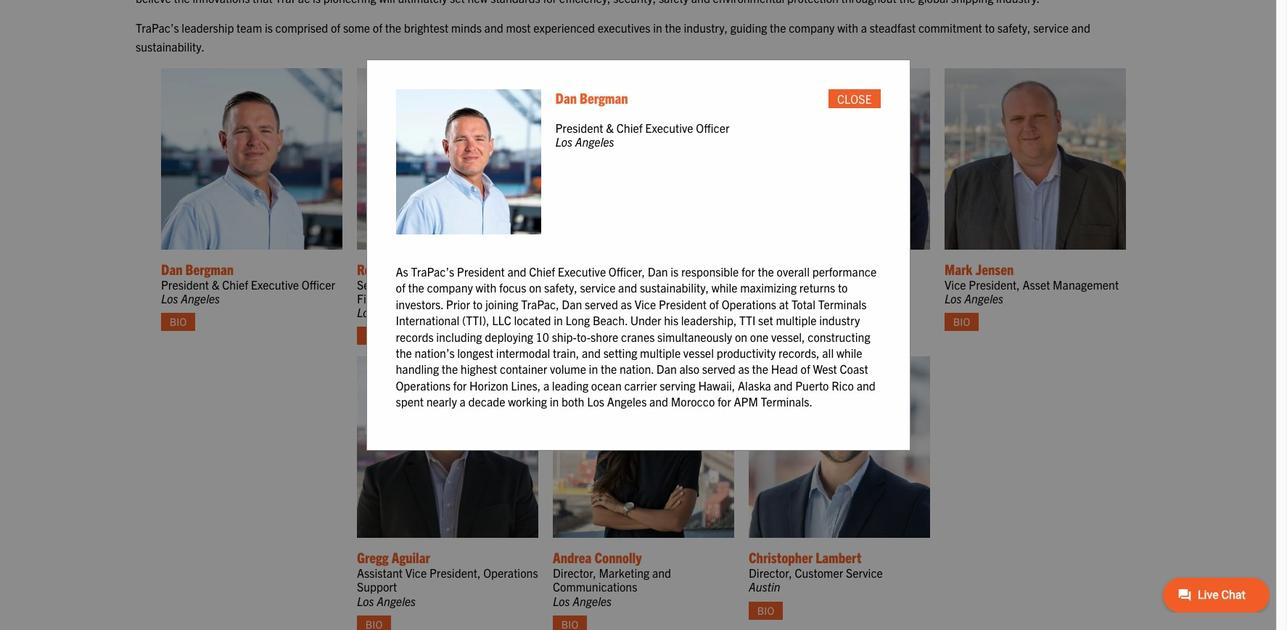 Task type: vqa. For each thing, say whether or not it's contained in the screenshot.
a
yes



Task type: locate. For each thing, give the bounding box(es) containing it.
coast
[[840, 362, 869, 376]]

of down records,
[[801, 362, 811, 376]]

0 vertical spatial to
[[985, 21, 995, 35]]

2 vertical spatial a
[[460, 394, 466, 409]]

to up terminals
[[838, 281, 848, 295]]

angeles inside "mark jensen vice president, asset management los angeles"
[[965, 291, 1004, 305]]

president inside dan bergman president & chief executive officer los angeles
[[161, 277, 209, 291]]

1 vertical spatial while
[[837, 346, 863, 360]]

1 horizontal spatial to
[[838, 281, 848, 295]]

bergman
[[580, 89, 628, 107], [185, 260, 234, 278]]

in right 'executives'
[[653, 21, 663, 35]]

to up '(tti),' at the left
[[473, 297, 483, 311]]

for down hawaii,
[[718, 394, 732, 409]]

company
[[789, 21, 835, 35], [427, 281, 473, 295]]

spent
[[396, 394, 424, 409]]

minds
[[451, 21, 482, 35]]

of left some
[[331, 21, 341, 35]]

llc
[[492, 313, 512, 328]]

1 horizontal spatial for
[[718, 394, 732, 409]]

with
[[838, 21, 859, 35], [476, 281, 497, 295]]

1 director, from the left
[[553, 566, 597, 580]]

vice up trapac,
[[553, 277, 575, 291]]

bergman inside dan bergman dialog
[[580, 89, 628, 107]]

executive inside dan bergman president & chief executive officer los angeles
[[251, 277, 299, 291]]

morocco
[[671, 394, 715, 409]]

most
[[506, 21, 531, 35]]

is inside as trapac's president and chief executive officer, dan is responsible for the overall performance of the company with focus on safety, service and sustainability, while maximizing returns to investors. prior to joining trapac, dan served as vice president of operations at total terminals international (tti), llc located in long beach. under his leadership, tti set multiple industry records including deploying 10 ship-to-shore cranes simultaneously on one vessel, constructing the nation's longest intermodal train, and setting multiple vessel productivity records, all while handling the highest container volume in the nation. dan also served as the head of west coast operations for horizon lines, a leading ocean carrier serving hawaii, alaska and puerto rico and spent nearly a decade working in both los angeles and morocco for apm terminals.
[[671, 264, 679, 279]]

los inside "mark jensen vice president, asset management los angeles"
[[945, 291, 962, 305]]

0 horizontal spatial bergman
[[185, 260, 234, 278]]

0 vertical spatial while
[[712, 281, 738, 295]]

1 vertical spatial service
[[580, 281, 616, 295]]

0 horizontal spatial on
[[529, 281, 542, 295]]

served up hawaii,
[[703, 362, 736, 376]]

customer
[[795, 566, 844, 580]]

0 horizontal spatial trapac's
[[136, 21, 179, 35]]

angeles inside andrea connolly director, marketing and communications los angeles
[[573, 593, 612, 608]]

nearly
[[427, 394, 457, 409]]

1 horizontal spatial trapac's
[[411, 264, 455, 279]]

operations inside gregg aguilar assistant vice president, operations support los angeles
[[484, 566, 538, 580]]

while up coast
[[837, 346, 863, 360]]

& inside richard mastroianni vice president & general manager, operations los angeles
[[628, 277, 636, 291]]

operations up the long
[[553, 291, 608, 305]]

while down responsible
[[712, 281, 738, 295]]

0 vertical spatial service
[[1034, 21, 1069, 35]]

is
[[265, 21, 273, 35], [671, 264, 679, 279]]

0 vertical spatial served
[[585, 297, 618, 311]]

dan inside dan bergman president & chief executive officer los angeles
[[161, 260, 183, 278]]

1 horizontal spatial officer
[[405, 291, 439, 305]]

to right commitment
[[985, 21, 995, 35]]

&
[[606, 121, 614, 135], [212, 277, 220, 291], [628, 277, 636, 291]]

& inside president & chief executive officer los angeles
[[606, 121, 614, 135]]

0 horizontal spatial safety,
[[544, 281, 578, 295]]

0 horizontal spatial while
[[712, 281, 738, 295]]

los inside as trapac's president and chief executive officer, dan is responsible for the overall performance of the company with focus on safety, service and sustainability, while maximizing returns to investors. prior to joining trapac, dan served as vice president of operations at total terminals international (tti), llc located in long beach. under his leadership, tti set multiple industry records including deploying 10 ship-to-shore cranes simultaneously on one vessel, constructing the nation's longest intermodal train, and setting multiple vessel productivity records, all while handling the highest container volume in the nation. dan also served as the head of west coast operations for horizon lines, a leading ocean carrier serving hawaii, alaska and puerto rico and spent nearly a decade working in both los angeles and morocco for apm terminals.
[[587, 394, 605, 409]]

vice up investors.
[[392, 277, 413, 291]]

serving
[[660, 378, 696, 393]]

1 horizontal spatial bergman
[[580, 89, 628, 107]]

los inside gregg aguilar assistant vice president, operations support los angeles
[[357, 593, 374, 608]]

on up trapac,
[[529, 281, 542, 295]]

director, inside christopher lambert director, customer service austin
[[749, 566, 793, 580]]

with left steadfast
[[838, 21, 859, 35]]

mastroianni
[[598, 260, 663, 278]]

marc mendez vice president, information technology los angeles
[[749, 260, 885, 319]]

long
[[566, 313, 590, 328]]

2 horizontal spatial executive
[[646, 121, 694, 135]]

austin
[[749, 580, 781, 594]]

safety, inside as trapac's president and chief executive officer, dan is responsible for the overall performance of the company with focus on safety, service and sustainability, while maximizing returns to investors. prior to joining trapac, dan served as vice president of operations at total terminals international (tti), llc located in long beach. under his leadership, tti set multiple industry records including deploying 10 ship-to-shore cranes simultaneously on one vessel, constructing the nation's longest intermodal train, and setting multiple vessel productivity records, all while handling the highest container volume in the nation. dan also served as the head of west coast operations for horizon lines, a leading ocean carrier serving hawaii, alaska and puerto rico and spent nearly a decade working in both los angeles and morocco for apm terminals.
[[544, 281, 578, 295]]

los inside marc mendez vice president, information technology los angeles
[[749, 305, 766, 319]]

los inside the ron triemstra senior vice president, chief financial officer los angeles
[[357, 305, 374, 319]]

volume
[[550, 362, 587, 376]]

executive inside as trapac's president and chief executive officer, dan is responsible for the overall performance of the company with focus on safety, service and sustainability, while maximizing returns to investors. prior to joining trapac, dan served as vice president of operations at total terminals international (tti), llc located in long beach. under his leadership, tti set multiple industry records including deploying 10 ship-to-shore cranes simultaneously on one vessel, constructing the nation's longest intermodal train, and setting multiple vessel productivity records, all while handling the highest container volume in the nation. dan also served as the head of west coast operations for horizon lines, a leading ocean carrier serving hawaii, alaska and puerto rico and spent nearly a decade working in both los angeles and morocco for apm terminals.
[[558, 264, 606, 279]]

ron triemstra senior vice president, chief financial officer los angeles
[[357, 260, 496, 319]]

1 horizontal spatial while
[[837, 346, 863, 360]]

is inside 'trapac's leadership team is comprised of some of the brightest minds and most experienced executives in the industry, guiding the company with a steadfast commitment to safety, service and sustainability.'
[[265, 21, 273, 35]]

safety, down richard
[[544, 281, 578, 295]]

one
[[750, 329, 769, 344]]

1 vertical spatial is
[[671, 264, 679, 279]]

1 horizontal spatial served
[[703, 362, 736, 376]]

vice inside "mark jensen vice president, asset management los angeles"
[[945, 277, 967, 291]]

with up joining
[[476, 281, 497, 295]]

christopher lambert director, customer service austin
[[749, 548, 883, 594]]

in left both
[[550, 394, 559, 409]]

gregg
[[357, 548, 389, 566]]

2 vertical spatial to
[[473, 297, 483, 311]]

0 vertical spatial company
[[789, 21, 835, 35]]

0 vertical spatial is
[[265, 21, 273, 35]]

trapac's inside as trapac's president and chief executive officer, dan is responsible for the overall performance of the company with focus on safety, service and sustainability, while maximizing returns to investors. prior to joining trapac, dan served as vice president of operations at total terminals international (tti), llc located in long beach. under his leadership, tti set multiple industry records including deploying 10 ship-to-shore cranes simultaneously on one vessel, constructing the nation's longest intermodal train, and setting multiple vessel productivity records, all while handling the highest container volume in the nation. dan also served as the head of west coast operations for horizon lines, a leading ocean carrier serving hawaii, alaska and puerto rico and spent nearly a decade working in both los angeles and morocco for apm terminals.
[[411, 264, 455, 279]]

0 horizontal spatial multiple
[[640, 346, 681, 360]]

is right the "team"
[[265, 21, 273, 35]]

operations down handling
[[396, 378, 451, 393]]

angeles inside the ron triemstra senior vice president, chief financial officer los angeles
[[377, 305, 416, 319]]

jensen
[[976, 260, 1014, 278]]

1 horizontal spatial on
[[735, 329, 748, 344]]

manager,
[[680, 277, 727, 291]]

train,
[[553, 346, 579, 360]]

as up beach.
[[621, 297, 632, 311]]

beach.
[[593, 313, 628, 328]]

a
[[861, 21, 868, 35], [544, 378, 550, 393], [460, 394, 466, 409]]

vice left jensen
[[945, 277, 967, 291]]

0 horizontal spatial executive
[[251, 277, 299, 291]]

for
[[742, 264, 756, 279], [453, 378, 467, 393], [718, 394, 732, 409]]

2 horizontal spatial officer
[[696, 121, 730, 135]]

0 horizontal spatial is
[[265, 21, 273, 35]]

lines,
[[511, 378, 541, 393]]

in
[[653, 21, 663, 35], [554, 313, 563, 328], [589, 362, 598, 376], [550, 394, 559, 409]]

2 horizontal spatial &
[[628, 277, 636, 291]]

0 horizontal spatial director,
[[553, 566, 597, 580]]

director, left customer
[[749, 566, 793, 580]]

vice inside richard mastroianni vice president & general manager, operations los angeles
[[553, 277, 575, 291]]

total
[[792, 297, 816, 311]]

0 horizontal spatial a
[[460, 394, 466, 409]]

leadership,
[[682, 313, 737, 328]]

served up beach.
[[585, 297, 618, 311]]

executive for bergman
[[251, 277, 299, 291]]

director, inside andrea connolly director, marketing and communications los angeles
[[553, 566, 597, 580]]

1 horizontal spatial executive
[[558, 264, 606, 279]]

sustainability.
[[136, 39, 205, 54]]

vice inside the ron triemstra senior vice president, chief financial officer los angeles
[[392, 277, 413, 291]]

2 horizontal spatial to
[[985, 21, 995, 35]]

0 vertical spatial a
[[861, 21, 868, 35]]

close
[[838, 91, 872, 106]]

andrea connolly director, marketing and communications los angeles
[[553, 548, 672, 608]]

vice left 'overall'
[[749, 277, 771, 291]]

1 vertical spatial safety,
[[544, 281, 578, 295]]

on up productivity
[[735, 329, 748, 344]]

0 horizontal spatial company
[[427, 281, 473, 295]]

rico
[[832, 378, 854, 393]]

0 vertical spatial safety,
[[998, 21, 1031, 35]]

andrea
[[553, 548, 592, 566]]

1 horizontal spatial is
[[671, 264, 679, 279]]

angeles inside as trapac's president and chief executive officer, dan is responsible for the overall performance of the company with focus on safety, service and sustainability, while maximizing returns to investors. prior to joining trapac, dan served as vice president of operations at total terminals international (tti), llc located in long beach. under his leadership, tti set multiple industry records including deploying 10 ship-to-shore cranes simultaneously on one vessel, constructing the nation's longest intermodal train, and setting multiple vessel productivity records, all while handling the highest container volume in the nation. dan also served as the head of west coast operations for horizon lines, a leading ocean carrier serving hawaii, alaska and puerto rico and spent nearly a decade working in both los angeles and morocco for apm terminals.
[[607, 394, 647, 409]]

bio
[[170, 315, 187, 328], [954, 315, 971, 328], [366, 329, 383, 342], [562, 329, 579, 342], [758, 329, 775, 342], [758, 604, 775, 617]]

2 horizontal spatial for
[[742, 264, 756, 279]]

executive for trapac's
[[558, 264, 606, 279]]

head
[[771, 362, 798, 376]]

0 horizontal spatial for
[[453, 378, 467, 393]]

director, left marketing
[[553, 566, 597, 580]]

director,
[[553, 566, 597, 580], [749, 566, 793, 580]]

the up ocean
[[601, 362, 617, 376]]

hawaii,
[[699, 378, 736, 393]]

president, inside the ron triemstra senior vice president, chief financial officer los angeles
[[416, 277, 467, 291]]

trapac's inside 'trapac's leadership team is comprised of some of the brightest minds and most experienced executives in the industry, guiding the company with a steadfast commitment to safety, service and sustainability.'
[[136, 21, 179, 35]]

1 vertical spatial as
[[739, 362, 750, 376]]

president inside president & chief executive officer los angeles
[[556, 121, 604, 135]]

productivity
[[717, 346, 776, 360]]

1 horizontal spatial director,
[[749, 566, 793, 580]]

0 horizontal spatial with
[[476, 281, 497, 295]]

officer,
[[609, 264, 645, 279]]

2 director, from the left
[[749, 566, 793, 580]]

industry,
[[684, 21, 728, 35]]

carrier
[[625, 378, 657, 393]]

as down productivity
[[739, 362, 750, 376]]

1 vertical spatial bergman
[[185, 260, 234, 278]]

bio link for dan
[[161, 313, 195, 331]]

general
[[638, 277, 677, 291]]

apm
[[734, 394, 759, 409]]

0 vertical spatial with
[[838, 21, 859, 35]]

asset
[[1023, 277, 1051, 291]]

trapac's right as
[[411, 264, 455, 279]]

operations
[[553, 291, 608, 305], [722, 297, 777, 311], [396, 378, 451, 393], [484, 566, 538, 580]]

terminals
[[819, 297, 867, 311]]

vice right assistant
[[406, 566, 427, 580]]

company up prior
[[427, 281, 473, 295]]

0 vertical spatial trapac's
[[136, 21, 179, 35]]

records,
[[779, 346, 820, 360]]

1 horizontal spatial service
[[1034, 21, 1069, 35]]

0 horizontal spatial officer
[[302, 277, 335, 291]]

a right nearly
[[460, 394, 466, 409]]

2 horizontal spatial a
[[861, 21, 868, 35]]

of down as
[[396, 281, 406, 295]]

safety, right commitment
[[998, 21, 1031, 35]]

1 vertical spatial trapac's
[[411, 264, 455, 279]]

angeles inside marc mendez vice president, information technology los angeles
[[769, 305, 808, 319]]

1 horizontal spatial with
[[838, 21, 859, 35]]

commitment
[[919, 21, 983, 35]]

management
[[1053, 277, 1120, 291]]

and
[[485, 21, 504, 35], [1072, 21, 1091, 35], [508, 264, 527, 279], [619, 281, 638, 295], [582, 346, 601, 360], [774, 378, 793, 393], [857, 378, 876, 393], [650, 394, 669, 409], [653, 566, 672, 580]]

trapac's up sustainability.
[[136, 21, 179, 35]]

multiple down cranes
[[640, 346, 681, 360]]

(tti),
[[462, 313, 490, 328]]

a right "lines,"
[[544, 378, 550, 393]]

director, for christopher
[[749, 566, 793, 580]]

1 horizontal spatial a
[[544, 378, 550, 393]]

his
[[664, 313, 679, 328]]

los inside andrea connolly director, marketing and communications los angeles
[[553, 593, 570, 608]]

1 horizontal spatial multiple
[[776, 313, 817, 328]]

vessel,
[[772, 329, 806, 344]]

operations left the andrea on the left of the page
[[484, 566, 538, 580]]

president, inside "mark jensen vice president, asset management los angeles"
[[969, 277, 1021, 291]]

team
[[237, 21, 262, 35]]

and inside andrea connolly director, marketing and communications los angeles
[[653, 566, 672, 580]]

of up leadership,
[[710, 297, 719, 311]]

company right guiding
[[789, 21, 835, 35]]

company inside 'trapac's leadership team is comprised of some of the brightest minds and most experienced executives in the industry, guiding the company with a steadfast commitment to safety, service and sustainability.'
[[789, 21, 835, 35]]

0 horizontal spatial to
[[473, 297, 483, 311]]

bergman inside dan bergman president & chief executive officer los angeles
[[185, 260, 234, 278]]

1 vertical spatial a
[[544, 378, 550, 393]]

as
[[621, 297, 632, 311], [739, 362, 750, 376]]

west
[[813, 362, 838, 376]]

a left steadfast
[[861, 21, 868, 35]]

officer inside dan bergman president & chief executive officer los angeles
[[302, 277, 335, 291]]

terminals.
[[761, 394, 813, 409]]

vice inside marc mendez vice president, information technology los angeles
[[749, 277, 771, 291]]

dan bergman dialog
[[366, 60, 911, 450]]

0 horizontal spatial as
[[621, 297, 632, 311]]

president, inside marc mendez vice president, information technology los angeles
[[773, 277, 825, 291]]

angeles inside dan bergman president & chief executive officer los angeles
[[181, 291, 220, 305]]

angeles inside richard mastroianni vice president & general manager, operations los angeles
[[573, 305, 612, 319]]

vice up under
[[635, 297, 657, 311]]

for up maximizing
[[742, 264, 756, 279]]

vice inside as trapac's president and chief executive officer, dan is responsible for the overall performance of the company with focus on safety, service and sustainability, while maximizing returns to investors. prior to joining trapac, dan served as vice president of operations at total terminals international (tti), llc located in long beach. under his leadership, tti set multiple industry records including deploying 10 ship-to-shore cranes simultaneously on one vessel, constructing the nation's longest intermodal train, and setting multiple vessel productivity records, all while handling the highest container volume in the nation. dan also served as the head of west coast operations for horizon lines, a leading ocean carrier serving hawaii, alaska and puerto rico and spent nearly a decade working in both los angeles and morocco for apm terminals.
[[635, 297, 657, 311]]

for up nearly
[[453, 378, 467, 393]]

1 vertical spatial served
[[703, 362, 736, 376]]

1 horizontal spatial company
[[789, 21, 835, 35]]

1 horizontal spatial &
[[606, 121, 614, 135]]

chief inside as trapac's president and chief executive officer, dan is responsible for the overall performance of the company with focus on safety, service and sustainability, while maximizing returns to investors. prior to joining trapac, dan served as vice president of operations at total terminals international (tti), llc located in long beach. under his leadership, tti set multiple industry records including deploying 10 ship-to-shore cranes simultaneously on one vessel, constructing the nation's longest intermodal train, and setting multiple vessel productivity records, all while handling the highest container volume in the nation. dan also served as the head of west coast operations for horizon lines, a leading ocean carrier serving hawaii, alaska and puerto rico and spent nearly a decade working in both los angeles and morocco for apm terminals.
[[529, 264, 555, 279]]

0 horizontal spatial service
[[580, 281, 616, 295]]

1 vertical spatial for
[[453, 378, 467, 393]]

1 vertical spatial company
[[427, 281, 473, 295]]

executive
[[646, 121, 694, 135], [558, 264, 606, 279], [251, 277, 299, 291]]

close button
[[829, 89, 881, 108]]

ocean
[[591, 378, 622, 393]]

officer inside president & chief executive officer los angeles
[[696, 121, 730, 135]]

the down nation's in the bottom of the page
[[442, 362, 458, 376]]

dan
[[556, 89, 577, 107], [161, 260, 183, 278], [648, 264, 668, 279], [562, 297, 582, 311], [657, 362, 677, 376]]

chief inside president & chief executive officer los angeles
[[617, 121, 643, 135]]

is up sustainability, at top
[[671, 264, 679, 279]]

1 vertical spatial with
[[476, 281, 497, 295]]

service inside as trapac's president and chief executive officer, dan is responsible for the overall performance of the company with focus on safety, service and sustainability, while maximizing returns to investors. prior to joining trapac, dan served as vice president of operations at total terminals international (tti), llc located in long beach. under his leadership, tti set multiple industry records including deploying 10 ship-to-shore cranes simultaneously on one vessel, constructing the nation's longest intermodal train, and setting multiple vessel productivity records, all while handling the highest container volume in the nation. dan also served as the head of west coast operations for horizon lines, a leading ocean carrier serving hawaii, alaska and puerto rico and spent nearly a decade working in both los angeles and morocco for apm terminals.
[[580, 281, 616, 295]]

1 horizontal spatial safety,
[[998, 21, 1031, 35]]

as
[[396, 264, 409, 279]]

multiple down total
[[776, 313, 817, 328]]

1 vertical spatial multiple
[[640, 346, 681, 360]]

los inside richard mastroianni vice president & general manager, operations los angeles
[[553, 305, 570, 319]]

0 vertical spatial as
[[621, 297, 632, 311]]

of
[[331, 21, 341, 35], [373, 21, 383, 35], [396, 281, 406, 295], [710, 297, 719, 311], [801, 362, 811, 376]]

to
[[985, 21, 995, 35], [838, 281, 848, 295], [473, 297, 483, 311]]

0 vertical spatial bergman
[[580, 89, 628, 107]]

angeles inside president & chief executive officer los angeles
[[576, 134, 615, 149]]

support
[[357, 580, 397, 594]]

0 horizontal spatial &
[[212, 277, 220, 291]]



Task type: describe. For each thing, give the bounding box(es) containing it.
0 horizontal spatial served
[[585, 297, 618, 311]]

returns
[[800, 281, 836, 295]]

working
[[508, 394, 547, 409]]

sustainability,
[[640, 281, 709, 295]]

service inside 'trapac's leadership team is comprised of some of the brightest minds and most experienced executives in the industry, guiding the company with a steadfast commitment to safety, service and sustainability.'
[[1034, 21, 1069, 35]]

operations up 'tti' on the right of page
[[722, 297, 777, 311]]

bergman for dan bergman
[[580, 89, 628, 107]]

0 vertical spatial multiple
[[776, 313, 817, 328]]

trapac's leadership team is comprised of some of the brightest minds and most experienced executives in the industry, guiding the company with a steadfast commitment to safety, service and sustainability.
[[136, 21, 1091, 54]]

christopher
[[749, 548, 813, 566]]

bio for marc
[[758, 329, 775, 342]]

responsible
[[682, 264, 739, 279]]

safety, inside 'trapac's leadership team is comprised of some of the brightest minds and most experienced executives in the industry, guiding the company with a steadfast commitment to safety, service and sustainability.'
[[998, 21, 1031, 35]]

container
[[500, 362, 548, 376]]

executive inside president & chief executive officer los angeles
[[646, 121, 694, 135]]

bio for christopher
[[758, 604, 775, 617]]

& inside dan bergman president & chief executive officer los angeles
[[212, 277, 220, 291]]

international
[[396, 313, 460, 328]]

prior
[[446, 297, 470, 311]]

10
[[536, 329, 550, 344]]

service
[[846, 566, 883, 580]]

the up alaska
[[753, 362, 769, 376]]

the left the industry,
[[665, 21, 682, 35]]

bio link for marc
[[749, 327, 783, 345]]

dan bergman
[[556, 89, 628, 107]]

all
[[823, 346, 834, 360]]

company inside as trapac's president and chief executive officer, dan is responsible for the overall performance of the company with focus on safety, service and sustainability, while maximizing returns to investors. prior to joining trapac, dan served as vice president of operations at total terminals international (tti), llc located in long beach. under his leadership, tti set multiple industry records including deploying 10 ship-to-shore cranes simultaneously on one vessel, constructing the nation's longest intermodal train, and setting multiple vessel productivity records, all while handling the highest container volume in the nation. dan also served as the head of west coast operations for horizon lines, a leading ocean carrier serving hawaii, alaska and puerto rico and spent nearly a decade working in both los angeles and morocco for apm terminals.
[[427, 281, 473, 295]]

mark jensen vice president, asset management los angeles
[[945, 260, 1120, 305]]

puerto
[[796, 378, 829, 393]]

bio for ron
[[366, 329, 383, 342]]

triemstra
[[381, 260, 433, 278]]

president, inside gregg aguilar assistant vice president, operations support los angeles
[[430, 566, 481, 580]]

investors.
[[396, 297, 444, 311]]

steadfast
[[870, 21, 916, 35]]

brightest
[[404, 21, 449, 35]]

the up maximizing
[[758, 264, 775, 279]]

deploying
[[485, 329, 534, 344]]

communications
[[553, 580, 638, 594]]

mendez
[[780, 260, 822, 278]]

cranes
[[621, 329, 655, 344]]

to inside 'trapac's leadership team is comprised of some of the brightest minds and most experienced executives in the industry, guiding the company with a steadfast commitment to safety, service and sustainability.'
[[985, 21, 995, 35]]

set
[[759, 313, 774, 328]]

operations inside richard mastroianni vice president & general manager, operations los angeles
[[553, 291, 608, 305]]

assistant
[[357, 566, 403, 580]]

the up investors.
[[408, 281, 425, 295]]

richard mastroianni vice president & general manager, operations los angeles
[[553, 260, 727, 319]]

at
[[779, 297, 789, 311]]

in up ocean
[[589, 362, 598, 376]]

1 vertical spatial on
[[735, 329, 748, 344]]

lambert
[[816, 548, 862, 566]]

director, for andrea
[[553, 566, 597, 580]]

performance
[[813, 264, 877, 279]]

intermodal
[[496, 346, 551, 360]]

bio for dan
[[170, 315, 187, 328]]

president & chief executive officer los angeles
[[556, 121, 730, 149]]

the right guiding
[[770, 21, 787, 35]]

richard
[[553, 260, 595, 278]]

simultaneously
[[658, 329, 733, 344]]

of right some
[[373, 21, 383, 35]]

president inside richard mastroianni vice president & general manager, operations los angeles
[[577, 277, 625, 291]]

vessel
[[684, 346, 714, 360]]

vice inside gregg aguilar assistant vice president, operations support los angeles
[[406, 566, 427, 580]]

angeles inside gregg aguilar assistant vice president, operations support los angeles
[[377, 593, 416, 608]]

0 vertical spatial for
[[742, 264, 756, 279]]

including
[[437, 329, 482, 344]]

los inside president & chief executive officer los angeles
[[556, 134, 573, 149]]

1 horizontal spatial as
[[739, 362, 750, 376]]

gregg aguilar assistant vice president, operations support los angeles
[[357, 548, 538, 608]]

with inside as trapac's president and chief executive officer, dan is responsible for the overall performance of the company with focus on safety, service and sustainability, while maximizing returns to investors. prior to joining trapac, dan served as vice president of operations at total terminals international (tti), llc located in long beach. under his leadership, tti set multiple industry records including deploying 10 ship-to-shore cranes simultaneously on one vessel, constructing the nation's longest intermodal train, and setting multiple vessel productivity records, all while handling the highest container volume in the nation. dan also served as the head of west coast operations for horizon lines, a leading ocean carrier serving hawaii, alaska and puerto rico and spent nearly a decade working in both los angeles and morocco for apm terminals.
[[476, 281, 497, 295]]

nation.
[[620, 362, 654, 376]]

both
[[562, 394, 585, 409]]

chief inside the ron triemstra senior vice president, chief financial officer los angeles
[[470, 277, 496, 291]]

senior
[[357, 277, 389, 291]]

comprised
[[276, 21, 328, 35]]

with inside 'trapac's leadership team is comprised of some of the brightest minds and most experienced executives in the industry, guiding the company with a steadfast commitment to safety, service and sustainability.'
[[838, 21, 859, 35]]

the left the brightest
[[385, 21, 402, 35]]

joining
[[486, 297, 519, 311]]

bergman for dan bergman president & chief executive officer los angeles
[[185, 260, 234, 278]]

focus
[[499, 281, 527, 295]]

handling
[[396, 362, 439, 376]]

bio link for christopher
[[749, 601, 783, 620]]

bio link for richard
[[553, 327, 587, 345]]

marketing
[[599, 566, 650, 580]]

a inside 'trapac's leadership team is comprised of some of the brightest minds and most experienced executives in the industry, guiding the company with a steadfast commitment to safety, service and sustainability.'
[[861, 21, 868, 35]]

horizon
[[470, 378, 509, 393]]

nation's
[[415, 346, 455, 360]]

decade
[[469, 394, 506, 409]]

ron
[[357, 260, 378, 278]]

bio for mark
[[954, 315, 971, 328]]

overall
[[777, 264, 810, 279]]

in up ship- in the bottom left of the page
[[554, 313, 563, 328]]

1 vertical spatial to
[[838, 281, 848, 295]]

highest
[[461, 362, 497, 376]]

ship-
[[552, 329, 577, 344]]

information
[[827, 277, 885, 291]]

under
[[631, 313, 662, 328]]

connolly
[[595, 548, 642, 566]]

records
[[396, 329, 434, 344]]

0 vertical spatial on
[[529, 281, 542, 295]]

officer inside the ron triemstra senior vice president, chief financial officer los angeles
[[405, 291, 439, 305]]

marc
[[749, 260, 777, 278]]

to-
[[577, 329, 591, 344]]

longest
[[458, 346, 494, 360]]

in inside 'trapac's leadership team is comprised of some of the brightest minds and most experienced executives in the industry, guiding the company with a steadfast commitment to safety, service and sustainability.'
[[653, 21, 663, 35]]

bio link for ron
[[357, 327, 391, 345]]

leadership
[[182, 21, 234, 35]]

los inside dan bergman president & chief executive officer los angeles
[[161, 291, 178, 305]]

bio link for mark
[[945, 313, 979, 331]]

tti
[[740, 313, 756, 328]]

2 vertical spatial for
[[718, 394, 732, 409]]

leading
[[552, 378, 589, 393]]

mark
[[945, 260, 973, 278]]

constructing
[[808, 329, 871, 344]]

chief inside dan bergman president & chief executive officer los angeles
[[222, 277, 248, 291]]

bio for richard
[[562, 329, 579, 342]]

alaska
[[738, 378, 772, 393]]

executives
[[598, 21, 651, 35]]

industry
[[820, 313, 860, 328]]

the down records
[[396, 346, 412, 360]]

also
[[680, 362, 700, 376]]

guiding
[[731, 21, 768, 35]]

some
[[343, 21, 370, 35]]



